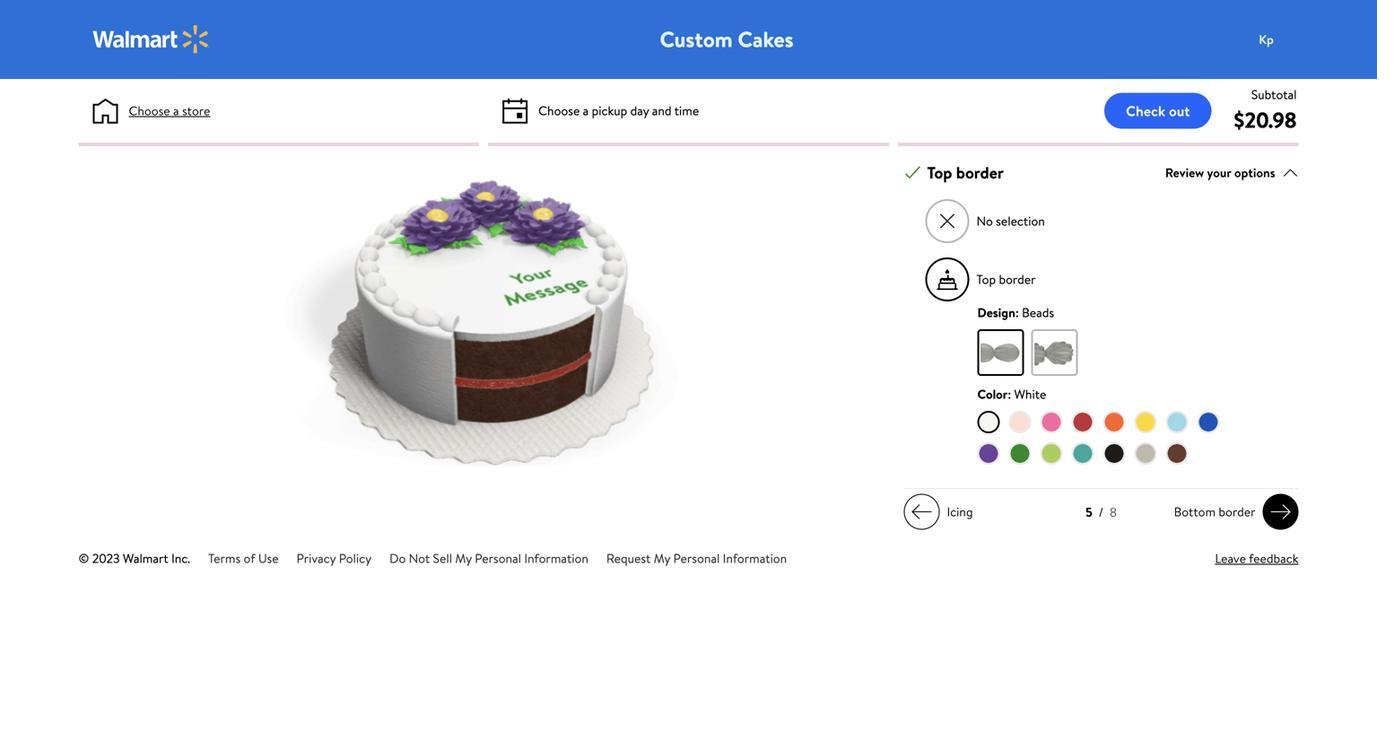 Task type: vqa. For each thing, say whether or not it's contained in the screenshot.
bottommost major
no



Task type: describe. For each thing, give the bounding box(es) containing it.
terms
[[208, 550, 241, 567]]

inc.
[[171, 550, 190, 567]]

icon for continue arrow image inside icing link
[[911, 501, 933, 523]]

1 my from the left
[[455, 550, 472, 567]]

2 my from the left
[[654, 550, 671, 567]]

design : beads
[[978, 304, 1055, 321]]

choose a store
[[129, 102, 210, 119]]

cakes
[[738, 24, 794, 54]]

review
[[1166, 164, 1205, 181]]

no selection
[[977, 212, 1046, 230]]

leave feedback
[[1216, 550, 1299, 567]]

remove image
[[938, 212, 958, 231]]

your
[[1208, 164, 1232, 181]]

2 personal from the left
[[674, 550, 720, 567]]

request my personal information link
[[607, 550, 787, 567]]

feedback
[[1249, 550, 1299, 567]]

custom cakes
[[660, 24, 794, 54]]

: for color
[[1008, 386, 1012, 403]]

icing
[[947, 503, 973, 521]]

custom
[[660, 24, 733, 54]]

privacy policy
[[297, 550, 372, 567]]

design
[[978, 304, 1016, 321]]

no
[[977, 212, 993, 230]]

bottom border
[[1175, 503, 1256, 521]]

back to walmart.com image
[[93, 25, 210, 54]]

8
[[1110, 504, 1117, 521]]

top for no selection
[[928, 162, 953, 184]]

leave
[[1216, 550, 1247, 567]]

time
[[675, 102, 699, 119]]

and
[[652, 102, 672, 119]]

choose a pickup day and time
[[539, 102, 699, 119]]

2023
[[92, 550, 120, 567]]

: for design
[[1016, 304, 1019, 321]]

2 vertical spatial border
[[1219, 503, 1256, 521]]

1 information from the left
[[525, 550, 589, 567]]

top border for no selection
[[928, 162, 1004, 184]]

use
[[258, 550, 279, 567]]

a for store
[[173, 102, 179, 119]]

review your options link
[[1166, 161, 1299, 185]]

pickup
[[592, 102, 628, 119]]

subtotal $20.98
[[1235, 86, 1297, 135]]

privacy policy link
[[297, 550, 372, 567]]

options
[[1235, 164, 1276, 181]]

bottom
[[1175, 503, 1216, 521]]

choose for choose a store
[[129, 102, 170, 119]]

do
[[390, 550, 406, 567]]

check
[[1126, 101, 1166, 121]]

$20.98
[[1235, 105, 1297, 135]]

leave feedback button
[[1216, 549, 1299, 568]]



Task type: locate. For each thing, give the bounding box(es) containing it.
a
[[173, 102, 179, 119], [583, 102, 589, 119]]

1 horizontal spatial my
[[654, 550, 671, 567]]

check out
[[1126, 101, 1191, 121]]

kp
[[1259, 30, 1274, 48]]

: left beads
[[1016, 304, 1019, 321]]

0 horizontal spatial :
[[1008, 386, 1012, 403]]

top up design
[[977, 271, 996, 288]]

1 personal from the left
[[475, 550, 522, 567]]

1 horizontal spatial choose
[[539, 102, 580, 119]]

do not sell my personal information link
[[390, 550, 589, 567]]

choose
[[129, 102, 170, 119], [539, 102, 580, 119]]

border up design : beads
[[999, 271, 1036, 288]]

top border up the remove image
[[928, 162, 1004, 184]]

0 horizontal spatial top
[[928, 162, 953, 184]]

not
[[409, 550, 430, 567]]

bottom border link
[[1167, 494, 1299, 530]]

policy
[[339, 550, 372, 567]]

icon for continue arrow image inside bottom border link
[[1271, 501, 1292, 523]]

request my personal information
[[607, 550, 787, 567]]

0 horizontal spatial choose
[[129, 102, 170, 119]]

a left pickup
[[583, 102, 589, 119]]

1 horizontal spatial personal
[[674, 550, 720, 567]]

1 vertical spatial top border
[[977, 271, 1036, 288]]

choose left store
[[129, 102, 170, 119]]

icing link
[[904, 494, 981, 530]]

©
[[79, 550, 89, 567]]

day
[[631, 102, 649, 119]]

1 vertical spatial :
[[1008, 386, 1012, 403]]

personal
[[475, 550, 522, 567], [674, 550, 720, 567]]

0 vertical spatial :
[[1016, 304, 1019, 321]]

request
[[607, 550, 651, 567]]

top for beads
[[977, 271, 996, 288]]

2 information from the left
[[723, 550, 787, 567]]

0 horizontal spatial my
[[455, 550, 472, 567]]

do not sell my personal information
[[390, 550, 589, 567]]

1 icon for continue arrow image from the left
[[911, 501, 933, 523]]

: left white
[[1008, 386, 1012, 403]]

1 vertical spatial border
[[999, 271, 1036, 288]]

walmart
[[123, 550, 168, 567]]

terms of use link
[[208, 550, 279, 567]]

color : white
[[978, 386, 1047, 403]]

1 horizontal spatial a
[[583, 102, 589, 119]]

of
[[244, 550, 255, 567]]

beads
[[1022, 304, 1055, 321]]

1 horizontal spatial information
[[723, 550, 787, 567]]

choose a store link
[[129, 101, 210, 120]]

my
[[455, 550, 472, 567], [654, 550, 671, 567]]

:
[[1016, 304, 1019, 321], [1008, 386, 1012, 403]]

a for pickup
[[583, 102, 589, 119]]

icon for continue arrow image left icing
[[911, 501, 933, 523]]

0 vertical spatial top border
[[928, 162, 1004, 184]]

border for no selection
[[957, 162, 1004, 184]]

personal right request
[[674, 550, 720, 567]]

0 horizontal spatial a
[[173, 102, 179, 119]]

kp button
[[1249, 22, 1321, 57]]

0 horizontal spatial personal
[[475, 550, 522, 567]]

review your options element
[[1166, 163, 1276, 182]]

border right bottom
[[1219, 503, 1256, 521]]

my right sell
[[455, 550, 472, 567]]

top border
[[928, 162, 1004, 184], [977, 271, 1036, 288]]

my right request
[[654, 550, 671, 567]]

check out button
[[1105, 93, 1212, 129]]

1 horizontal spatial :
[[1016, 304, 1019, 321]]

subtotal
[[1252, 86, 1297, 103]]

sell
[[433, 550, 452, 567]]

0 vertical spatial top
[[928, 162, 953, 184]]

ok image
[[905, 165, 921, 181]]

icon for continue arrow image up feedback
[[1271, 501, 1292, 523]]

color
[[978, 386, 1008, 403]]

2 choose from the left
[[539, 102, 580, 119]]

terms of use
[[208, 550, 279, 567]]

1 vertical spatial top
[[977, 271, 996, 288]]

1 horizontal spatial icon for continue arrow image
[[1271, 501, 1292, 523]]

review your options
[[1166, 164, 1276, 181]]

personal right sell
[[475, 550, 522, 567]]

0 horizontal spatial icon for continue arrow image
[[911, 501, 933, 523]]

up arrow image
[[1283, 165, 1299, 181]]

top border up design : beads
[[977, 271, 1036, 288]]

© 2023 walmart inc.
[[79, 550, 190, 567]]

choose for choose a pickup day and time
[[539, 102, 580, 119]]

border for beads
[[999, 271, 1036, 288]]

/
[[1099, 504, 1104, 521]]

out
[[1170, 101, 1191, 121]]

selection
[[996, 212, 1046, 230]]

5 / 8
[[1086, 504, 1117, 521]]

top border for beads
[[977, 271, 1036, 288]]

1 a from the left
[[173, 102, 179, 119]]

privacy
[[297, 550, 336, 567]]

icon for continue arrow image
[[911, 501, 933, 523], [1271, 501, 1292, 523]]

store
[[182, 102, 210, 119]]

white
[[1015, 386, 1047, 403]]

choose left pickup
[[539, 102, 580, 119]]

top
[[928, 162, 953, 184], [977, 271, 996, 288]]

0 vertical spatial border
[[957, 162, 1004, 184]]

5
[[1086, 504, 1093, 521]]

border
[[957, 162, 1004, 184], [999, 271, 1036, 288], [1219, 503, 1256, 521]]

1 horizontal spatial top
[[977, 271, 996, 288]]

a left store
[[173, 102, 179, 119]]

2 icon for continue arrow image from the left
[[1271, 501, 1292, 523]]

border up no
[[957, 162, 1004, 184]]

2 a from the left
[[583, 102, 589, 119]]

0 horizontal spatial information
[[525, 550, 589, 567]]

top right ok image at the top right
[[928, 162, 953, 184]]

1 choose from the left
[[129, 102, 170, 119]]

information
[[525, 550, 589, 567], [723, 550, 787, 567]]



